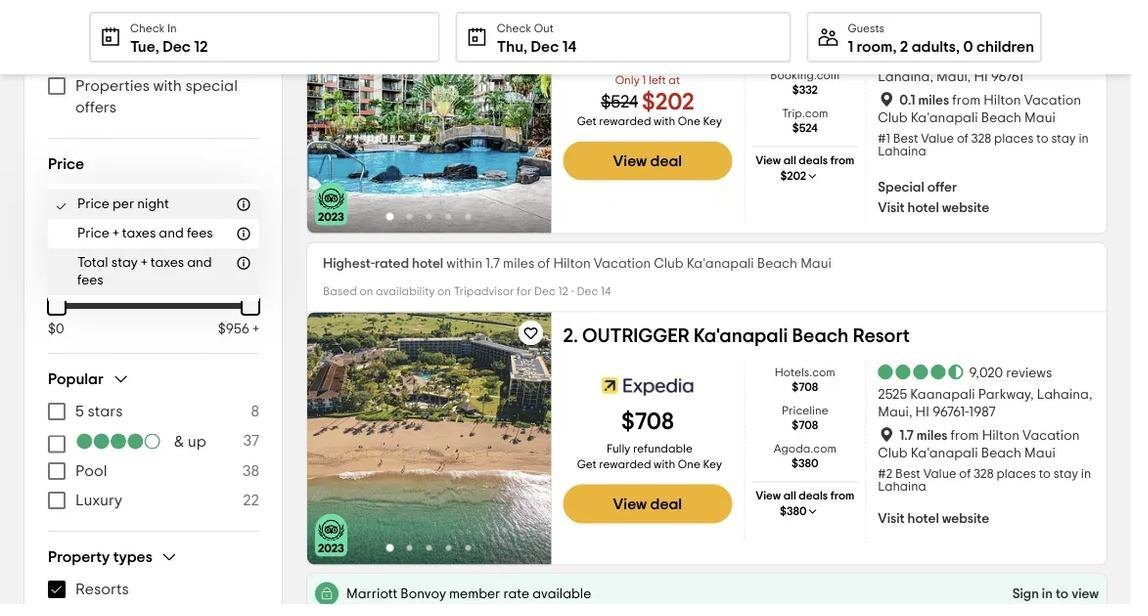 Task type: locate. For each thing, give the bounding box(es) containing it.
$332
[[792, 85, 818, 96]]

1 horizontal spatial 14
[[601, 286, 611, 298]]

2 vertical spatial vacation
[[1023, 429, 1080, 443]]

1 horizontal spatial $524
[[792, 123, 818, 135]]

value for 1.7 miles
[[923, 468, 956, 481]]

1 vertical spatial 1
[[642, 75, 646, 87]]

best right #1
[[893, 133, 918, 145]]

, left the 2
[[893, 39, 897, 54]]

view down agoda.com $380
[[756, 491, 781, 503]]

0 vertical spatial view deal
[[613, 153, 682, 169]]

2 vertical spatial hotel
[[908, 512, 939, 526]]

1 down "guests"
[[848, 39, 853, 54]]

stay for 3445 lower honoapiilani road
[[1051, 133, 1076, 145]]

+ up total stay + taxes and fees
[[113, 227, 119, 241]]

from hilton vacation club ka'anapali beach maui down '1987'
[[878, 429, 1080, 460]]

1 horizontal spatial lahaina,
[[1037, 389, 1093, 402]]

visit hotel website
[[878, 512, 990, 526]]

view deal down refundable
[[613, 497, 682, 512]]

12x up highest-rated hotel within 1.7 miles of hilton vacation club ka'anapali beach maui
[[563, 171, 580, 183]]

$202 inside view all deals from $202
[[780, 171, 807, 183]]

$380 down agoda.com $380
[[780, 506, 807, 518]]

1 vertical spatial pay
[[567, 459, 587, 471]]

up
[[563, 139, 577, 151], [188, 435, 206, 450], [563, 475, 577, 487]]

0 vertical spatial $524
[[601, 93, 638, 111]]

+ right $956
[[253, 322, 259, 336]]

visit
[[878, 201, 905, 215], [878, 512, 905, 526]]

2 deals from the top
[[799, 491, 828, 503]]

+ for $956
[[253, 322, 259, 336]]

of for 3445 lower honoapiilani road
[[957, 133, 969, 145]]

lahaina inside #2 best value of 328 places to stay in lahaina
[[878, 481, 926, 494]]

1 view deal button from the top
[[563, 141, 732, 181]]

1 vertical spatial taxes
[[150, 256, 184, 270]]

$708 up priceline
[[792, 382, 818, 394]]

2 one from the top
[[678, 459, 701, 471]]

1 horizontal spatial 1
[[848, 39, 853, 54]]

9,020 reviews link
[[969, 367, 1052, 382]]

1 horizontal spatial hi
[[974, 70, 988, 84]]

resort
[[853, 326, 910, 346]]

2 group from the top
[[48, 548, 259, 606]]

vacation down parkway
[[1023, 429, 1080, 443]]

visit down #2
[[878, 512, 905, 526]]

with down refundable
[[654, 459, 675, 471]]

0 horizontal spatial 14
[[562, 39, 577, 54]]

1.7 right within
[[486, 257, 500, 271]]

1 from hilton vacation club ka'anapali beach maui from the top
[[878, 93, 1081, 125]]

1 website from the top
[[942, 201, 990, 215]]

1 vertical spatial 12x
[[563, 506, 580, 518]]

12
[[194, 39, 208, 54], [558, 286, 568, 298]]

price + taxes and fees
[[77, 227, 213, 241]]

1.7 down 2525
[[900, 429, 914, 443]]

1 deal from the top
[[650, 153, 682, 169]]

$202 inside "hotels.com $202"
[[792, 47, 818, 58]]

2 vertical spatial $202
[[780, 171, 807, 183]]

1 deals from the top
[[799, 155, 828, 167]]

0 vertical spatial up
[[563, 139, 577, 151]]

2.
[[563, 326, 578, 346]]

2 vertical spatial up
[[563, 475, 577, 487]]

14 right thu,
[[562, 39, 577, 54]]

places down "lahaina, maui, hi 96761-1987"
[[997, 468, 1036, 481]]

marriott bonvoy member rate available
[[346, 588, 591, 601]]

club up #2
[[878, 447, 908, 460]]

1 pay from the top
[[567, 124, 587, 136]]

, down 9,020 reviews link
[[1030, 389, 1034, 402]]

0 horizontal spatial maui,
[[878, 406, 913, 420]]

taxes up total stay + taxes and fees
[[122, 227, 156, 241]]

2 vertical spatial club
[[878, 447, 908, 460]]

view deal button down the $524 $202 at the top right of the page
[[563, 141, 732, 181]]

1 horizontal spatial +
[[141, 256, 147, 270]]

hilton
[[984, 93, 1021, 107], [553, 257, 591, 271], [982, 429, 1020, 443]]

1 vertical spatial best
[[895, 468, 921, 481]]

beach up #2 best value of 328 places to stay in lahaina
[[981, 447, 1022, 460]]

0 horizontal spatial fees
[[77, 274, 103, 288]]

3,524
[[969, 31, 1001, 45]]

to inside "#1 best value of 328 places to stay in lahaina"
[[1037, 133, 1049, 145]]

1 vertical spatial from hilton vacation club ka'anapali beach maui
[[878, 429, 1080, 460]]

1 vertical spatial get rewarded with one key
[[577, 459, 722, 471]]

all inside view all deals from $380
[[783, 491, 796, 503]]

from hilton vacation club ka'anapali beach maui
[[878, 93, 1081, 125], [878, 429, 1080, 460]]

1 horizontal spatial fees
[[187, 227, 213, 241]]

all for special offer
[[783, 155, 796, 167]]

1 vertical spatial 14
[[601, 286, 611, 298]]

one
[[678, 116, 701, 128], [678, 459, 701, 471]]

dec
[[163, 39, 191, 54], [531, 39, 559, 54], [534, 286, 556, 298], [577, 286, 598, 298]]

0 vertical spatial maui
[[1025, 111, 1056, 125]]

328 inside "#1 best value of 328 places to stay in lahaina"
[[971, 133, 991, 145]]

2
[[900, 39, 908, 54]]

1 get rewarded with one key from the top
[[577, 116, 722, 128]]

1 horizontal spatial check
[[497, 23, 531, 34]]

0 vertical spatial lahaina
[[878, 145, 926, 158]]

hotel down #2 best value of 328 places to stay in lahaina
[[908, 512, 939, 526]]

1 vertical spatial 2023 link
[[307, 313, 551, 565]]

best inside "#1 best value of 328 places to stay in lahaina"
[[893, 133, 918, 145]]

2 deal from the top
[[650, 497, 682, 512]]

price
[[48, 157, 84, 172], [59, 195, 91, 208], [77, 198, 110, 211], [77, 227, 110, 241]]

0 horizontal spatial hi
[[916, 406, 929, 420]]

hi up 1.7 miles
[[916, 406, 929, 420]]

hi down the honoapiilani
[[974, 70, 988, 84]]

club up outrigger
[[654, 257, 684, 271]]

view
[[613, 153, 647, 169], [756, 155, 781, 167], [756, 491, 781, 503], [613, 497, 647, 512]]

2 12x from the top
[[563, 506, 580, 518]]

best right #2
[[895, 468, 921, 481]]

miles up "for"
[[503, 257, 535, 271]]

deal down the $524 $202 at the top right of the page
[[650, 153, 682, 169]]

$708 inside hotels.com $708
[[792, 382, 818, 394]]

check inside "check out thu, dec 14"
[[497, 23, 531, 34]]

0 vertical spatial maui,
[[937, 70, 971, 84]]

0 vertical spatial fees
[[187, 227, 213, 241]]

fees up total stay + taxes and fees
[[187, 227, 213, 241]]

availability
[[376, 286, 435, 298]]

best for 0.1
[[893, 133, 918, 145]]

1 vertical spatial view deal button
[[563, 485, 732, 524]]

value down 1.7 miles
[[923, 468, 956, 481]]

$708 inside priceline $708
[[792, 420, 818, 432]]

1 vertical spatial $202
[[642, 91, 694, 114]]

0 vertical spatial best
[[893, 133, 918, 145]]

rate
[[503, 588, 530, 601]]

1 vertical spatial hotels.com
[[775, 367, 835, 379]]

4.0 of 5 bubbles image
[[75, 434, 161, 450]]

maui
[[1025, 111, 1056, 125], [801, 257, 832, 271], [1025, 447, 1056, 460]]

check up thu,
[[497, 23, 531, 34]]

1 vertical spatial +
[[141, 256, 147, 270]]

view deal down the $524 $202 at the top right of the page
[[613, 153, 682, 169]]

view deal button
[[563, 141, 732, 181], [563, 485, 732, 524]]

group
[[48, 370, 259, 516], [48, 548, 259, 606]]

2 view deal from the top
[[613, 497, 682, 512]]

deals for special offer
[[799, 155, 828, 167]]

best for 1.7
[[895, 468, 921, 481]]

in inside #2 best value of 328 places to stay in lahaina
[[1081, 468, 1091, 481]]

miles
[[918, 93, 949, 107], [503, 257, 535, 271], [917, 429, 948, 443]]

pool
[[75, 464, 107, 480]]

menu
[[48, 0, 259, 122], [48, 397, 259, 516]]

328 for special offer
[[971, 133, 991, 145]]

$202 down at
[[642, 91, 694, 114]]

37
[[243, 433, 259, 449]]

visit down special
[[878, 201, 905, 215]]

to inside "pay up to 12x"
[[563, 155, 574, 167]]

all down the trip.com $524 on the top of the page
[[783, 155, 796, 167]]

2 vertical spatial maui
[[1025, 447, 1056, 460]]

within
[[446, 257, 483, 271]]

& up
[[174, 435, 206, 450]]

up inside the fully refundable pay up to 12x
[[563, 475, 577, 487]]

to inside the fully refundable pay up to 12x
[[563, 491, 574, 503]]

2 vertical spatial miles
[[917, 429, 948, 443]]

all down agoda.com $380
[[783, 491, 796, 503]]

2 2023 link from the top
[[307, 313, 551, 565]]

$524 inside the $524 $202
[[601, 93, 638, 111]]

trip.com
[[782, 108, 828, 120]]

1 vertical spatial 328
[[974, 468, 994, 481]]

1 vertical spatial get
[[577, 459, 597, 471]]

stay inside "#1 best value of 328 places to stay in lahaina"
[[1051, 133, 1076, 145]]

lahaina,
[[878, 70, 934, 84], [1037, 389, 1093, 402]]

for
[[517, 286, 532, 298]]

$202 up booking.com
[[792, 47, 818, 58]]

reviews up parkway
[[1006, 367, 1052, 381]]

maui for 3445 lower honoapiilani road
[[1025, 111, 1056, 125]]

reviews for 9,020
[[1006, 367, 1052, 381]]

1 horizontal spatial and
[[187, 256, 212, 270]]

0 vertical spatial 1
[[848, 39, 853, 54]]

1 12x from the top
[[563, 171, 580, 183]]

view
[[1072, 588, 1099, 601]]

website down 'offer'
[[942, 201, 990, 215]]

#2
[[878, 468, 893, 481]]

expedia.com image down outrigger
[[602, 367, 694, 407]]

2 horizontal spatial ,
[[1030, 389, 1034, 402]]

14 inside "check out thu, dec 14"
[[562, 39, 577, 54]]

0 horizontal spatial lahaina,
[[878, 70, 934, 84]]

deals inside view all deals from $202
[[799, 155, 828, 167]]

0 vertical spatial value
[[921, 133, 954, 145]]

, for room
[[893, 39, 897, 54]]

2 all from the top
[[783, 491, 796, 503]]

hotel
[[908, 201, 939, 215], [412, 257, 443, 271], [908, 512, 939, 526]]

all inside view all deals from $202
[[783, 155, 796, 167]]

0 vertical spatial miles
[[918, 93, 949, 107]]

aston kaanapali shores in maui image
[[307, 0, 551, 233], [307, 0, 551, 233]]

stay for 2525 kaanapali parkway
[[1054, 468, 1078, 481]]

1 vertical spatial 1.7
[[900, 429, 914, 443]]

check inside check in tue, dec 12
[[130, 23, 165, 34]]

0 horizontal spatial check
[[130, 23, 165, 34]]

1 all from the top
[[783, 155, 796, 167]]

lahaina inside "#1 best value of 328 places to stay in lahaina"
[[878, 145, 926, 158]]

from hilton vacation club ka'anapali beach maui up "#1 best value of 328 places to stay in lahaina"
[[878, 93, 1081, 125]]

view deal button for visit hotel website
[[563, 485, 732, 524]]

deal down refundable
[[650, 497, 682, 512]]

maui,
[[937, 70, 971, 84], [878, 406, 913, 420]]

12x inside "pay up to 12x"
[[563, 171, 580, 183]]

0 vertical spatial pay
[[567, 124, 587, 136]]

value down 0.1 miles
[[921, 133, 954, 145]]

of
[[957, 133, 969, 145], [538, 257, 550, 271], [959, 468, 971, 481]]

0 horizontal spatial on
[[360, 286, 373, 298]]

1 vertical spatial $524
[[792, 123, 818, 135]]

0 vertical spatial hotels.com
[[775, 32, 835, 44]]

2 lahaina from the top
[[878, 481, 926, 494]]

in inside "#1 best value of 328 places to stay in lahaina"
[[1079, 133, 1089, 145]]

1 vertical spatial with
[[654, 116, 675, 128]]

0 vertical spatial all
[[783, 155, 796, 167]]

and down price + taxes and fees
[[187, 256, 212, 270]]

2 vertical spatial +
[[253, 322, 259, 336]]

$0
[[48, 322, 64, 336]]

vacation down road
[[1024, 93, 1081, 107]]

328 inside #2 best value of 328 places to stay in lahaina
[[974, 468, 994, 481]]

outrigger
[[582, 326, 689, 346]]

1 hotels.com from the top
[[775, 32, 835, 44]]

12 left the -
[[558, 286, 568, 298]]

1 vertical spatial group
[[48, 548, 259, 606]]

1 lahaina from the top
[[878, 145, 926, 158]]

get rewarded with one key down the $524 $202 at the top right of the page
[[577, 116, 722, 128]]

out
[[534, 23, 554, 34]]

2 menu from the top
[[48, 397, 259, 516]]

up inside menu
[[188, 435, 206, 450]]

deals down agoda.com $380
[[799, 491, 828, 503]]

1 vertical spatial view deal
[[613, 497, 682, 512]]

1 expedia.com image from the top
[[602, 32, 694, 71]]

lahaina for special offer
[[878, 145, 926, 158]]

on
[[360, 286, 373, 298], [437, 286, 451, 298]]

0 vertical spatial hilton
[[984, 93, 1021, 107]]

night
[[119, 195, 150, 208], [137, 198, 169, 211]]

+ down price + taxes and fees
[[141, 256, 147, 270]]

rewarded down the $524 $202 at the top right of the page
[[599, 116, 651, 128]]

2 view deal button from the top
[[563, 485, 732, 524]]

price per night
[[59, 195, 150, 208], [77, 198, 169, 211]]

value inside #2 best value of 328 places to stay in lahaina
[[923, 468, 956, 481]]

per
[[94, 195, 116, 208], [113, 198, 134, 211]]

1 vertical spatial key
[[703, 459, 722, 471]]

hilton down 96761
[[984, 93, 1021, 107]]

0 horizontal spatial 1
[[642, 75, 646, 87]]

view down booking.com $332
[[756, 155, 781, 167]]

2 expedia.com image from the top
[[602, 367, 694, 407]]

places inside #2 best value of 328 places to stay in lahaina
[[997, 468, 1036, 481]]

website down #2 best value of 328 places to stay in lahaina
[[942, 512, 990, 526]]

5 stars
[[75, 404, 123, 420]]

lahaina up visit hotel website
[[878, 481, 926, 494]]

lahaina up special
[[878, 145, 926, 158]]

328
[[971, 133, 991, 145], [974, 468, 994, 481]]

best inside #2 best value of 328 places to stay in lahaina
[[895, 468, 921, 481]]

5
[[75, 404, 84, 420]]

0 vertical spatial of
[[957, 133, 969, 145]]

1 group from the top
[[48, 370, 259, 516]]

from hilton vacation club ka'anapali beach maui for 1.7 miles
[[878, 429, 1080, 460]]

1 inside guests 1 room , 2 adults , 0 children
[[848, 39, 853, 54]]

1 vertical spatial maui,
[[878, 406, 913, 420]]

places inside "#1 best value of 328 places to stay in lahaina"
[[994, 133, 1034, 145]]

1
[[848, 39, 853, 54], [642, 75, 646, 87]]

0 horizontal spatial 1.7
[[486, 257, 500, 271]]

places
[[994, 133, 1034, 145], [997, 468, 1036, 481]]

$524 down only
[[601, 93, 638, 111]]

1 left 'left'
[[642, 75, 646, 87]]

stay inside #2 best value of 328 places to stay in lahaina
[[1054, 468, 1078, 481]]

1 one from the top
[[678, 116, 701, 128]]

3,524 reviews 3445 lower honoapiilani road lahaina, maui, hi 96761
[[878, 31, 1070, 84]]

1 vertical spatial in
[[1081, 468, 1091, 481]]

1 vertical spatial fees
[[77, 274, 103, 288]]

menu containing 5 stars
[[48, 397, 259, 516]]

in for 2525 kaanapali parkway
[[1081, 468, 1091, 481]]

maui, down 2525
[[878, 406, 913, 420]]

offer
[[927, 181, 957, 194]]

stay
[[1051, 133, 1076, 145], [111, 256, 138, 270], [1054, 468, 1078, 481]]

, left '0'
[[956, 39, 960, 54]]

honoapiilani
[[951, 53, 1033, 67]]

$380 down agoda.com
[[792, 458, 819, 470]]

,
[[893, 39, 897, 54], [956, 39, 960, 54], [1030, 389, 1034, 402]]

and up total stay + taxes and fees
[[159, 227, 184, 241]]

fees down total
[[77, 274, 103, 288]]

special
[[185, 78, 238, 94]]

rewarded down fully
[[599, 459, 651, 471]]

places down 96761
[[994, 133, 1034, 145]]

2 pay from the top
[[567, 459, 587, 471]]

1 vertical spatial reviews
[[1006, 367, 1052, 381]]

0 vertical spatial $202
[[792, 47, 818, 58]]

vacation for 2525 kaanapali parkway
[[1023, 429, 1080, 443]]

fees
[[187, 227, 213, 241], [77, 274, 103, 288]]

get
[[577, 116, 597, 128], [577, 459, 597, 471]]

tue,
[[130, 39, 159, 54]]

on down within
[[437, 286, 451, 298]]

reviews inside 9,020 reviews link
[[1006, 367, 1052, 381]]

maui down view all deals from $202
[[801, 257, 832, 271]]

1 vertical spatial and
[[187, 256, 212, 270]]

0 vertical spatial 14
[[562, 39, 577, 54]]

1 vertical spatial 12
[[558, 286, 568, 298]]

1 check from the left
[[130, 23, 165, 34]]

2 rewarded from the top
[[599, 459, 651, 471]]

$380 inside view all deals from $380
[[780, 506, 807, 518]]

club up #1
[[878, 111, 908, 125]]

2 get from the top
[[577, 459, 597, 471]]

1 view deal from the top
[[613, 153, 682, 169]]

$380
[[792, 458, 819, 470], [780, 506, 807, 518]]

1 key from the top
[[703, 116, 722, 128]]

taxes inside total stay + taxes and fees
[[150, 256, 184, 270]]

2 hotels.com from the top
[[775, 367, 835, 379]]

on right based on the left
[[360, 286, 373, 298]]

12x up available
[[563, 506, 580, 518]]

dec right the -
[[577, 286, 598, 298]]

2 check from the left
[[497, 23, 531, 34]]

1 vertical spatial hi
[[916, 406, 929, 420]]

beach
[[981, 111, 1022, 125], [757, 257, 798, 271], [792, 326, 849, 346], [981, 447, 1022, 460]]

hotels.com up booking.com
[[775, 32, 835, 44]]

rewarded
[[599, 116, 651, 128], [599, 459, 651, 471]]

hotel right rated
[[412, 257, 443, 271]]

2023 link
[[307, 0, 551, 233], [307, 313, 551, 565]]

2 vertical spatial with
[[654, 459, 675, 471]]

$380 inside agoda.com $380
[[792, 458, 819, 470]]

1 for room
[[848, 39, 853, 54]]

reviews for 3,524
[[1004, 31, 1050, 45]]

1 visit from the top
[[878, 201, 905, 215]]

view deal for special offer
[[613, 153, 682, 169]]

with
[[153, 78, 182, 94], [654, 116, 675, 128], [654, 459, 675, 471]]

0 horizontal spatial ,
[[893, 39, 897, 54]]

$202 down the trip.com $524 on the top of the page
[[780, 171, 807, 183]]

deals inside view all deals from $380
[[799, 491, 828, 503]]

0 vertical spatial menu
[[48, 0, 259, 122]]

vacation for 3445 lower honoapiilani road
[[1024, 93, 1081, 107]]

get rewarded with one key down refundable
[[577, 459, 722, 471]]

9,020 reviews
[[969, 367, 1052, 381]]

website inside special offer visit hotel website
[[942, 201, 990, 215]]

maui for 2525 kaanapali parkway
[[1025, 447, 1056, 460]]

0 vertical spatial vacation
[[1024, 93, 1081, 107]]

vacation up outrigger
[[594, 257, 651, 271]]

with down the $524 $202 at the top right of the page
[[654, 116, 675, 128]]

1 vertical spatial stay
[[111, 256, 138, 270]]

2 get rewarded with one key from the top
[[577, 459, 722, 471]]

miles right the '0.1'
[[918, 93, 949, 107]]

group containing property types
[[48, 548, 259, 606]]

0 vertical spatial hi
[[974, 70, 988, 84]]

1 horizontal spatial 1.7
[[900, 429, 914, 443]]

expedia.com image
[[602, 32, 694, 71], [602, 367, 694, 407]]

with left special
[[153, 78, 182, 94]]

hi inside 3,524 reviews 3445 lower honoapiilani road lahaina, maui, hi 96761
[[974, 70, 988, 84]]

2 from hilton vacation club ka'anapali beach maui from the top
[[878, 429, 1080, 460]]

hilton down '1987'
[[982, 429, 1020, 443]]

places for special offer
[[994, 133, 1034, 145]]

group containing popular
[[48, 370, 259, 516]]

0 vertical spatial key
[[703, 116, 722, 128]]

1 vertical spatial expedia.com image
[[602, 367, 694, 407]]

lahaina, down 9,020 reviews link
[[1037, 389, 1093, 402]]

0 vertical spatial club
[[878, 111, 908, 125]]

1 vertical spatial lahaina,
[[1037, 389, 1093, 402]]

maui up #2 best value of 328 places to stay in lahaina
[[1025, 447, 1056, 460]]

club for 2525 kaanapali parkway
[[878, 447, 908, 460]]

get rewarded with one key
[[577, 116, 722, 128], [577, 459, 722, 471]]

stay inside total stay + taxes and fees
[[111, 256, 138, 270]]

to inside #2 best value of 328 places to stay in lahaina
[[1039, 468, 1051, 481]]

1 vertical spatial lahaina
[[878, 481, 926, 494]]

children
[[976, 39, 1034, 54]]

key
[[703, 116, 722, 128], [703, 459, 722, 471]]

of inside #2 best value of 328 places to stay in lahaina
[[959, 468, 971, 481]]

total stay + taxes and fees
[[77, 256, 212, 288]]

check up tue,
[[130, 23, 165, 34]]

0 vertical spatial visit
[[878, 201, 905, 215]]

reviews inside 3,524 reviews 3445 lower honoapiilani road lahaina, maui, hi 96761
[[1004, 31, 1050, 45]]

1 vertical spatial hotel
[[412, 257, 443, 271]]

12x
[[563, 171, 580, 183], [563, 506, 580, 518]]

popular
[[48, 372, 103, 388]]

0 vertical spatial +
[[113, 227, 119, 241]]

deal for special offer
[[650, 153, 682, 169]]

1 get from the top
[[577, 116, 597, 128]]

lahaina, down 3445 at right
[[878, 70, 934, 84]]

of inside "#1 best value of 328 places to stay in lahaina"
[[957, 133, 969, 145]]

lahaina
[[878, 145, 926, 158], [878, 481, 926, 494]]

dec down in at the top of the page
[[163, 39, 191, 54]]

outrigger ka'anapali beach resort in maui image
[[307, 313, 551, 565], [307, 313, 551, 565]]

1 vertical spatial deals
[[799, 491, 828, 503]]

view deal button down refundable
[[563, 485, 732, 524]]

14 right the -
[[601, 286, 611, 298]]

0 horizontal spatial +
[[113, 227, 119, 241]]

to
[[1037, 133, 1049, 145], [563, 155, 574, 167], [1039, 468, 1051, 481], [563, 491, 574, 503], [1056, 588, 1069, 601]]

1 menu from the top
[[48, 0, 259, 122]]

328 down '1987'
[[974, 468, 994, 481]]

14
[[562, 39, 577, 54], [601, 286, 611, 298]]

from
[[952, 93, 981, 107], [830, 155, 855, 167], [951, 429, 979, 443], [830, 491, 855, 503]]

$708
[[792, 382, 818, 394], [621, 411, 674, 434], [792, 420, 818, 432]]

check for thu,
[[497, 23, 531, 34]]

value inside "#1 best value of 328 places to stay in lahaina"
[[921, 133, 954, 145]]

12 up special
[[194, 39, 208, 54]]

hotels.com
[[775, 32, 835, 44], [775, 367, 835, 379]]

0 vertical spatial get
[[577, 116, 597, 128]]

3445
[[878, 53, 907, 67]]

0 horizontal spatial $524
[[601, 93, 638, 111]]

1 vertical spatial all
[[783, 491, 796, 503]]

one down at
[[678, 116, 701, 128]]

dec inside "check out thu, dec 14"
[[531, 39, 559, 54]]

up inside "pay up to 12x"
[[563, 139, 577, 151]]

$708 up refundable
[[621, 411, 674, 434]]

one down refundable
[[678, 459, 701, 471]]

and inside total stay + taxes and fees
[[187, 256, 212, 270]]

328 down 96761
[[971, 133, 991, 145]]

lahaina for visit hotel website
[[878, 481, 926, 494]]

2 visit from the top
[[878, 512, 905, 526]]

best
[[893, 133, 918, 145], [895, 468, 921, 481]]

0 vertical spatial 12x
[[563, 171, 580, 183]]

0 vertical spatial view deal button
[[563, 141, 732, 181]]



Task type: vqa. For each thing, say whether or not it's contained in the screenshot.


Task type: describe. For each thing, give the bounding box(es) containing it.
check out thu, dec 14
[[497, 23, 577, 54]]

properties
[[75, 78, 150, 94]]

view right "pay up to 12x"
[[613, 153, 647, 169]]

up for &
[[188, 435, 206, 450]]

0 vertical spatial and
[[159, 227, 184, 241]]

available
[[533, 588, 591, 601]]

no
[[75, 27, 96, 43]]

based on availability on tripadvisor for dec 12 - dec 14
[[323, 286, 611, 298]]

agoda.com $380
[[774, 444, 837, 470]]

marriott
[[346, 588, 398, 601]]

highest-rated hotel within 1.7 miles of hilton vacation club ka'anapali beach maui
[[323, 257, 832, 271]]

&
[[174, 435, 184, 450]]

1987
[[969, 406, 996, 420]]

visit inside special offer visit hotel website
[[878, 201, 905, 215]]

hotels.com for 2525 kaanapali parkway
[[775, 367, 835, 379]]

priceline $708
[[782, 406, 828, 432]]

menu containing no prepayment needed
[[48, 0, 259, 122]]

deals for visit hotel website
[[799, 491, 828, 503]]

lahaina, inside 3,524 reviews 3445 lower honoapiilani road lahaina, maui, hi 96761
[[878, 70, 934, 84]]

rated
[[375, 257, 409, 271]]

view down fully
[[613, 497, 647, 512]]

view inside view all deals from $202
[[756, 155, 781, 167]]

96761
[[991, 70, 1024, 84]]

bonvoy
[[401, 588, 446, 601]]

$708 for priceline
[[792, 420, 818, 432]]

from inside view all deals from $202
[[830, 155, 855, 167]]

based
[[323, 286, 357, 298]]

check in tue, dec 12
[[130, 23, 208, 54]]

beach up hotels.com $708
[[792, 326, 849, 346]]

1 horizontal spatial ,
[[956, 39, 960, 54]]

, for parkway
[[1030, 389, 1034, 402]]

trip.com $524
[[782, 108, 828, 135]]

12x inside the fully refundable pay up to 12x
[[563, 506, 580, 518]]

+ for price
[[113, 227, 119, 241]]

of for 2525 kaanapali parkway
[[959, 468, 971, 481]]

dec right "for"
[[534, 286, 556, 298]]

1 for left
[[642, 75, 646, 87]]

1 horizontal spatial 12
[[558, 286, 568, 298]]

tripadvisor
[[454, 286, 514, 298]]

left
[[649, 75, 666, 87]]

up for pay
[[563, 139, 577, 151]]

view inside view all deals from $380
[[756, 491, 781, 503]]

properties with special offers
[[75, 78, 238, 115]]

$956
[[218, 322, 250, 336]]

with inside "properties with special offers"
[[153, 78, 182, 94]]

ka'anapali down 1.7 miles
[[911, 447, 978, 460]]

priceline
[[782, 406, 828, 417]]

property
[[48, 550, 110, 566]]

luxury
[[75, 493, 122, 509]]

hotel inside special offer visit hotel website
[[908, 201, 939, 215]]

38
[[243, 464, 259, 480]]

check for tue,
[[130, 23, 165, 34]]

$708 for hotels.com
[[792, 382, 818, 394]]

dec inside check in tue, dec 12
[[163, 39, 191, 54]]

0.1 miles
[[900, 93, 949, 107]]

1 vertical spatial hilton
[[553, 257, 591, 271]]

2 on from the left
[[437, 286, 451, 298]]

value for 0.1 miles
[[921, 133, 954, 145]]

2. outrigger ka'anapali beach resort
[[563, 326, 910, 346]]

fully refundable pay up to 12x
[[563, 444, 693, 518]]

hilton for 3445 lower honoapiilani road
[[984, 93, 1021, 107]]

from hilton vacation club ka'anapali beach maui for 0.1 miles
[[878, 93, 1081, 125]]

8
[[251, 404, 259, 420]]

0
[[963, 39, 973, 54]]

$202 for hotels.com $202
[[792, 47, 818, 58]]

room
[[857, 39, 893, 54]]

view all deals from $380
[[756, 491, 855, 518]]

2525
[[878, 389, 907, 402]]

pay inside the fully refundable pay up to 12x
[[567, 459, 587, 471]]

beach up "2. outrigger ka'anapali beach resort"
[[757, 257, 798, 271]]

maui, inside "lahaina, maui, hi 96761-1987"
[[878, 406, 913, 420]]

hilton for 2525 kaanapali parkway
[[982, 429, 1020, 443]]

1 vertical spatial vacation
[[594, 257, 651, 271]]

1 2023 link from the top
[[307, 0, 551, 233]]

beach up "#1 best value of 328 places to stay in lahaina"
[[981, 111, 1022, 125]]

minimum price slider
[[35, 285, 78, 328]]

#2 best value of 328 places to stay in lahaina
[[878, 468, 1091, 494]]

view deal for visit hotel website
[[613, 497, 682, 512]]

ka'anapali up "2. outrigger ka'anapali beach resort"
[[687, 257, 754, 271]]

hi inside "lahaina, maui, hi 96761-1987"
[[916, 406, 929, 420]]

in
[[167, 23, 177, 34]]

kaanapali
[[910, 389, 975, 402]]

lahaina, inside "lahaina, maui, hi 96761-1987"
[[1037, 389, 1093, 402]]

22
[[243, 493, 259, 509]]

booking.com $332
[[770, 70, 840, 96]]

2. outrigger ka'anapali beach resort link
[[563, 326, 910, 346]]

9,020
[[969, 367, 1003, 381]]

member
[[449, 588, 500, 601]]

0 vertical spatial taxes
[[122, 227, 156, 241]]

only 1 left at
[[615, 75, 680, 87]]

guests
[[848, 23, 885, 34]]

places for visit hotel website
[[997, 468, 1036, 481]]

only
[[615, 75, 640, 87]]

stars
[[88, 404, 123, 420]]

1 rewarded from the top
[[599, 116, 651, 128]]

328 for visit hotel website
[[974, 468, 994, 481]]

property types
[[48, 550, 152, 566]]

lahaina, maui, hi 96761-1987
[[878, 389, 1093, 420]]

miles for 2525 kaanapali parkway
[[917, 429, 948, 443]]

thu,
[[497, 39, 528, 54]]

+ inside total stay + taxes and fees
[[141, 256, 147, 270]]

needed
[[75, 49, 131, 65]]

$524 inside the trip.com $524
[[792, 123, 818, 135]]

adults
[[912, 39, 956, 54]]

from inside view all deals from $380
[[830, 491, 855, 503]]

resorts
[[75, 582, 129, 598]]

$956 +
[[218, 322, 259, 336]]

types
[[113, 550, 152, 566]]

1 vertical spatial club
[[654, 257, 684, 271]]

1.7 miles
[[900, 429, 948, 443]]

2 website from the top
[[942, 512, 990, 526]]

sign in to view
[[1012, 588, 1099, 601]]

hotels.com $708
[[775, 367, 835, 394]]

in for 3445 lower honoapiilani road
[[1079, 133, 1089, 145]]

lower
[[910, 53, 948, 67]]

96761-
[[932, 406, 969, 420]]

guests 1 room , 2 adults , 0 children
[[848, 23, 1034, 54]]

12 inside check in tue, dec 12
[[194, 39, 208, 54]]

hotels.com for 3445 lower honoapiilani road
[[775, 32, 835, 44]]

special
[[878, 181, 925, 194]]

view deal button for special offer
[[563, 141, 732, 181]]

1 on from the left
[[360, 286, 373, 298]]

view all deals from $202
[[756, 155, 855, 183]]

club for 3445 lower honoapiilani road
[[878, 111, 908, 125]]

2 key from the top
[[703, 459, 722, 471]]

-
[[571, 286, 574, 298]]

ka'anapali down 0.1 miles
[[911, 111, 978, 125]]

1 vertical spatial miles
[[503, 257, 535, 271]]

highest-
[[323, 257, 375, 271]]

sign in to view button
[[1012, 586, 1099, 603]]

at
[[669, 75, 680, 87]]

miles for 3445 lower honoapiilani road
[[918, 93, 949, 107]]

ka'anapali up hotels.com $708
[[694, 326, 788, 346]]

parkway
[[978, 389, 1030, 402]]

deal for visit hotel website
[[650, 497, 682, 512]]

special offer visit hotel website
[[878, 181, 990, 215]]

to inside "button"
[[1056, 588, 1069, 601]]

1 vertical spatial maui
[[801, 257, 832, 271]]

in inside sign in to view "button"
[[1042, 588, 1053, 601]]

total
[[77, 256, 108, 270]]

pay up to 12x
[[563, 124, 587, 183]]

pay inside "pay up to 12x"
[[567, 124, 587, 136]]

road
[[1036, 53, 1070, 67]]

all for visit hotel website
[[783, 491, 796, 503]]

$202 for $524 $202
[[642, 91, 694, 114]]

#1
[[878, 133, 890, 145]]

prepayment
[[100, 27, 187, 43]]

fees inside total stay + taxes and fees
[[77, 274, 103, 288]]

refundable
[[633, 444, 693, 456]]

offers
[[75, 100, 117, 115]]

booking.com
[[770, 70, 840, 82]]

maui, inside 3,524 reviews 3445 lower honoapiilani road lahaina, maui, hi 96761
[[937, 70, 971, 84]]

maximum price slider
[[229, 285, 272, 328]]

1 vertical spatial of
[[538, 257, 550, 271]]

agoda.com
[[774, 444, 837, 456]]

fully
[[607, 444, 631, 456]]



